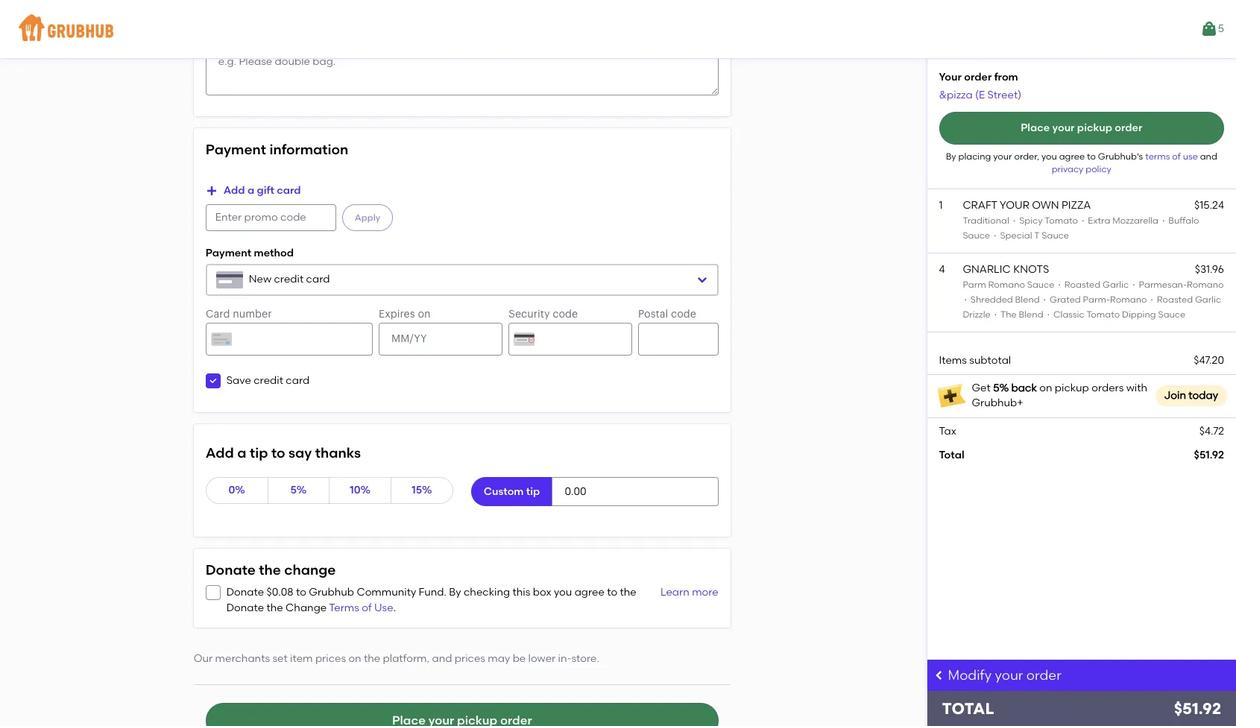 Task type: locate. For each thing, give the bounding box(es) containing it.
1
[[939, 199, 943, 211]]

1 horizontal spatial you
[[1041, 151, 1057, 162]]

spicy
[[1019, 215, 1043, 226]]

subscription badge image
[[936, 381, 966, 411]]

1 vertical spatial tomato
[[1087, 310, 1120, 320]]

a for tip
[[237, 444, 246, 462]]

1 vertical spatial roasted
[[1157, 295, 1193, 305]]

tip left say
[[250, 444, 268, 462]]

1 horizontal spatial a
[[247, 184, 254, 197]]

your right modify
[[995, 667, 1023, 684]]

tomato
[[1045, 215, 1078, 226], [1087, 310, 1120, 320]]

sauce
[[963, 231, 990, 241], [1042, 231, 1069, 241], [1027, 279, 1055, 290], [1158, 310, 1186, 320]]

2 horizontal spatial order
[[1115, 121, 1142, 134]]

card right save
[[286, 374, 310, 387]]

by right fund.
[[449, 586, 461, 599]]

learn more
[[660, 586, 719, 599]]

roasted up parm-
[[1065, 279, 1100, 290]]

checking
[[464, 586, 510, 599]]

you right box on the left bottom of page
[[554, 586, 572, 599]]

2 vertical spatial donate
[[226, 601, 264, 614]]

credit right new
[[274, 273, 304, 286]]

donate
[[206, 562, 256, 579], [226, 586, 264, 599], [226, 601, 264, 614]]

to up "policy"
[[1087, 151, 1096, 162]]

0 vertical spatial pickup
[[1077, 121, 1112, 134]]

payment for payment information
[[206, 141, 266, 158]]

by for checking
[[449, 586, 461, 599]]

0 vertical spatial $51.92
[[1194, 449, 1224, 461]]

1 vertical spatial credit
[[254, 374, 283, 387]]

0 horizontal spatial tomato
[[1045, 215, 1078, 226]]

item
[[290, 652, 313, 665]]

0 vertical spatial payment
[[206, 141, 266, 158]]

add left gift
[[223, 184, 245, 197]]

you inside by checking this box you agree to the donate the change
[[554, 586, 572, 599]]

$0.08
[[267, 586, 293, 599]]

blend inside parm romano sauce ∙ roasted garlic ∙ parmesan-romano ∙ shredded blend ∙ grated parm-romano
[[1015, 295, 1040, 305]]

dipping
[[1122, 310, 1156, 320]]

0 horizontal spatial tip
[[250, 444, 268, 462]]

0 vertical spatial by
[[946, 151, 956, 162]]

a inside button
[[247, 184, 254, 197]]

traditional
[[963, 215, 1009, 226]]

change
[[284, 562, 336, 579]]

0 horizontal spatial of
[[362, 601, 372, 614]]

pickup
[[1077, 121, 1112, 134], [1055, 382, 1089, 394]]

1 vertical spatial your
[[993, 151, 1012, 162]]

blend right the
[[1019, 310, 1043, 320]]

may
[[488, 652, 510, 665]]

2 vertical spatial your
[[995, 667, 1023, 684]]

learn more link
[[657, 586, 719, 616]]

credit right save
[[254, 374, 283, 387]]

0 horizontal spatial romano
[[988, 279, 1025, 290]]

of left the use
[[362, 601, 372, 614]]

romano down "gnarlic knots" on the right of page
[[988, 279, 1025, 290]]

card right new
[[306, 273, 330, 286]]

0 horizontal spatial you
[[554, 586, 572, 599]]

1 horizontal spatial garlic
[[1195, 295, 1221, 305]]

0 vertical spatial blend
[[1015, 295, 1040, 305]]

0 horizontal spatial roasted
[[1065, 279, 1100, 290]]

t
[[1034, 231, 1040, 241]]

0 vertical spatial garlic
[[1103, 279, 1129, 290]]

order inside your order from &pizza (e street)
[[964, 71, 992, 84]]

1 vertical spatial garlic
[[1195, 295, 1221, 305]]

donate down donate the change
[[226, 601, 264, 614]]

∙ left classic
[[1046, 310, 1051, 320]]

terms of use link
[[1145, 151, 1200, 162]]

add
[[223, 184, 245, 197], [206, 444, 234, 462]]

&pizza (e street) link
[[939, 88, 1021, 101]]

∙ down parm
[[963, 295, 968, 305]]

order inside button
[[1115, 121, 1142, 134]]

5% up grubhub+
[[993, 382, 1009, 394]]

thanks
[[315, 444, 361, 462]]

2 vertical spatial order
[[1026, 667, 1062, 684]]

in-
[[558, 652, 572, 665]]

blend up the
[[1015, 295, 1040, 305]]

∙ down parmesan-
[[1147, 295, 1157, 305]]

total
[[939, 449, 965, 461], [942, 699, 994, 718]]

store.
[[572, 652, 599, 665]]

donate for donate the change
[[206, 562, 256, 579]]

add a gift card button
[[206, 178, 301, 204]]

0 vertical spatial of
[[1172, 151, 1181, 162]]

∙
[[1011, 215, 1017, 226], [1080, 215, 1086, 226], [1159, 215, 1169, 226], [992, 231, 998, 241], [1057, 279, 1062, 290], [1131, 279, 1137, 290], [963, 295, 968, 305], [1042, 295, 1048, 305], [1147, 295, 1157, 305], [993, 310, 998, 320], [1046, 310, 1051, 320]]

0 horizontal spatial on
[[348, 652, 361, 665]]

1 horizontal spatial by
[[946, 151, 956, 162]]

agree for the
[[575, 586, 605, 599]]

1 vertical spatial you
[[554, 586, 572, 599]]

0 vertical spatial you
[[1041, 151, 1057, 162]]

1 vertical spatial 5%
[[290, 484, 307, 497]]

sauce down knots on the top of the page
[[1027, 279, 1055, 290]]

of
[[1172, 151, 1181, 162], [362, 601, 372, 614]]

a up 0%
[[237, 444, 246, 462]]

Pickup instructions text field
[[206, 42, 719, 95]]

2 prices from the left
[[455, 652, 485, 665]]

donate up svg icon
[[206, 562, 256, 579]]

1 vertical spatial a
[[237, 444, 246, 462]]

4
[[939, 263, 945, 276]]

donate right svg icon
[[226, 586, 264, 599]]

agree for grubhub's
[[1059, 151, 1085, 162]]

1 vertical spatial agree
[[575, 586, 605, 599]]

tomato down pizza
[[1045, 215, 1078, 226]]

extra
[[1088, 215, 1110, 226]]

craft your own pizza
[[963, 199, 1091, 211]]

back
[[1011, 382, 1037, 394]]

pizza
[[1062, 199, 1091, 211]]

1 vertical spatial add
[[206, 444, 234, 462]]

total down the tax
[[939, 449, 965, 461]]

1 horizontal spatial of
[[1172, 151, 1181, 162]]

0 horizontal spatial agree
[[575, 586, 605, 599]]

pickup inside on pickup orders with grubhub+
[[1055, 382, 1089, 394]]

1 vertical spatial payment
[[206, 247, 251, 260]]

credit
[[274, 273, 304, 286], [254, 374, 283, 387]]

information
[[269, 141, 348, 158]]

new credit card
[[249, 273, 330, 286]]

∙ left parmesan-
[[1131, 279, 1137, 290]]

payment method
[[206, 247, 294, 260]]

you for box
[[554, 586, 572, 599]]

you for order,
[[1041, 151, 1057, 162]]

1 horizontal spatial order
[[1026, 667, 1062, 684]]

1 horizontal spatial roasted
[[1157, 295, 1193, 305]]

grated
[[1050, 295, 1081, 305]]

1 horizontal spatial agree
[[1059, 151, 1085, 162]]

say
[[289, 444, 312, 462]]

to
[[1087, 151, 1096, 162], [271, 444, 285, 462], [296, 586, 306, 599], [607, 586, 617, 599]]

1 vertical spatial donate
[[226, 586, 264, 599]]

tip inside button
[[526, 485, 540, 498]]

add up 0%
[[206, 444, 234, 462]]

agree right box on the left bottom of page
[[575, 586, 605, 599]]

your inside button
[[1052, 121, 1075, 134]]

on inside on pickup orders with grubhub+
[[1039, 382, 1052, 394]]

0 vertical spatial donate
[[206, 562, 256, 579]]

prices right item
[[315, 652, 346, 665]]

your left order,
[[993, 151, 1012, 162]]

by inside by placing your order, you agree to grubhub's terms of use and privacy policy
[[946, 151, 956, 162]]

save
[[226, 374, 251, 387]]

∙ left the extra
[[1080, 215, 1086, 226]]

$51.92
[[1194, 449, 1224, 461], [1174, 699, 1221, 718]]

2 vertical spatial card
[[286, 374, 310, 387]]

0 horizontal spatial prices
[[315, 652, 346, 665]]

order right modify
[[1026, 667, 1062, 684]]

0 horizontal spatial 5%
[[290, 484, 307, 497]]

modify your order
[[948, 667, 1062, 684]]

terms of use .
[[329, 601, 396, 614]]

∙ down traditional
[[992, 231, 998, 241]]

by placing your order, you agree to grubhub's terms of use and privacy policy
[[946, 151, 1217, 175]]

garlic inside parm romano sauce ∙ roasted garlic ∙ parmesan-romano ∙ shredded blend ∙ grated parm-romano
[[1103, 279, 1129, 290]]

parm-
[[1083, 295, 1110, 305]]

1 vertical spatial pickup
[[1055, 382, 1089, 394]]

privacy policy link
[[1052, 164, 1111, 175]]

romano up dipping
[[1110, 295, 1147, 305]]

add inside button
[[223, 184, 245, 197]]

pickup inside button
[[1077, 121, 1112, 134]]

0 vertical spatial a
[[247, 184, 254, 197]]

payment up new
[[206, 247, 251, 260]]

tax
[[939, 425, 956, 437]]

grubhub's
[[1098, 151, 1143, 162]]

gnarlic knots
[[963, 263, 1049, 276]]

agree up privacy at the top
[[1059, 151, 1085, 162]]

your right place
[[1052, 121, 1075, 134]]

romano down "$31.96"
[[1187, 279, 1224, 290]]

1 vertical spatial card
[[306, 273, 330, 286]]

and right platform,
[[432, 652, 452, 665]]

1 horizontal spatial tomato
[[1087, 310, 1120, 320]]

agree inside by checking this box you agree to the donate the change
[[575, 586, 605, 599]]

tip
[[250, 444, 268, 462], [526, 485, 540, 498]]

platform,
[[383, 652, 429, 665]]

agree inside by placing your order, you agree to grubhub's terms of use and privacy policy
[[1059, 151, 1085, 162]]

0 vertical spatial agree
[[1059, 151, 1085, 162]]

sauce inside buffalo sauce
[[963, 231, 990, 241]]

garlic up parm-
[[1103, 279, 1129, 290]]

0 horizontal spatial order
[[964, 71, 992, 84]]

garlic down "$31.96"
[[1195, 295, 1221, 305]]

add a tip to say thanks
[[206, 444, 361, 462]]

1 vertical spatial order
[[1115, 121, 1142, 134]]

terms
[[329, 601, 359, 614]]

1 prices from the left
[[315, 652, 346, 665]]

by left placing
[[946, 151, 956, 162]]

0 vertical spatial order
[[964, 71, 992, 84]]

to inside by checking this box you agree to the donate the change
[[607, 586, 617, 599]]

tip right custom
[[526, 485, 540, 498]]

get 5% back
[[972, 382, 1037, 394]]

on left platform,
[[348, 652, 361, 665]]

items
[[939, 354, 967, 367]]

donate for donate $0.08 to grubhub community fund.
[[226, 586, 264, 599]]

and right use
[[1200, 151, 1217, 162]]

0 vertical spatial your
[[1052, 121, 1075, 134]]

place your pickup order button
[[939, 112, 1224, 145]]

0 horizontal spatial and
[[432, 652, 452, 665]]

by inside by checking this box you agree to the donate the change
[[449, 586, 461, 599]]

from
[[994, 71, 1018, 84]]

card inside button
[[277, 184, 301, 197]]

privacy
[[1052, 164, 1084, 175]]

payment information
[[206, 141, 348, 158]]

custom tip
[[484, 485, 540, 498]]

5% down say
[[290, 484, 307, 497]]

1 vertical spatial total
[[942, 699, 994, 718]]

on right back
[[1039, 382, 1052, 394]]

roasted down parmesan-
[[1157, 295, 1193, 305]]

1 horizontal spatial tip
[[526, 485, 540, 498]]

donate inside by checking this box you agree to the donate the change
[[226, 601, 264, 614]]

0 vertical spatial card
[[277, 184, 301, 197]]

∙ the blend ∙ classic tomato dipping sauce
[[991, 310, 1186, 320]]

subtotal
[[969, 354, 1011, 367]]

terms of use link
[[329, 601, 393, 614]]

to left 'learn'
[[607, 586, 617, 599]]

of left use
[[1172, 151, 1181, 162]]

you right order,
[[1041, 151, 1057, 162]]

credit for save
[[254, 374, 283, 387]]

by checking this box you agree to the donate the change
[[226, 586, 636, 614]]

prices left may
[[455, 652, 485, 665]]

0 vertical spatial and
[[1200, 151, 1217, 162]]

tomato down parm-
[[1087, 310, 1120, 320]]

card right gift
[[277, 184, 301, 197]]

sauce inside parm romano sauce ∙ roasted garlic ∙ parmesan-romano ∙ shredded blend ∙ grated parm-romano
[[1027, 279, 1055, 290]]

1 vertical spatial tip
[[526, 485, 540, 498]]

0 horizontal spatial by
[[449, 586, 461, 599]]

1 payment from the top
[[206, 141, 266, 158]]

pickup up by placing your order, you agree to grubhub's terms of use and privacy policy
[[1077, 121, 1112, 134]]

gift
[[257, 184, 274, 197]]

you
[[1041, 151, 1057, 162], [554, 586, 572, 599]]

svg image
[[206, 185, 218, 197], [696, 274, 708, 286], [209, 376, 218, 385], [933, 669, 945, 681]]

credit for new
[[274, 273, 304, 286]]

sauce down traditional
[[963, 231, 990, 241]]

sauce down the traditional ∙ spicy tomato ∙ extra mozzarella
[[1042, 231, 1069, 241]]

2 payment from the top
[[206, 247, 251, 260]]

2 horizontal spatial romano
[[1187, 279, 1224, 290]]

0 horizontal spatial garlic
[[1103, 279, 1129, 290]]

0 vertical spatial on
[[1039, 382, 1052, 394]]

0% button
[[206, 477, 268, 504]]

0 horizontal spatial a
[[237, 444, 246, 462]]

order up (e
[[964, 71, 992, 84]]

1 horizontal spatial and
[[1200, 151, 1217, 162]]

you inside by placing your order, you agree to grubhub's terms of use and privacy policy
[[1041, 151, 1057, 162]]

the up the $0.08
[[259, 562, 281, 579]]

0 vertical spatial add
[[223, 184, 245, 197]]

0 vertical spatial 5%
[[993, 382, 1009, 394]]

$47.20
[[1194, 354, 1224, 367]]

garlic
[[1103, 279, 1129, 290], [1195, 295, 1221, 305]]

1 horizontal spatial prices
[[455, 652, 485, 665]]

to inside by placing your order, you agree to grubhub's terms of use and privacy policy
[[1087, 151, 1096, 162]]

1 horizontal spatial on
[[1039, 382, 1052, 394]]

total down modify
[[942, 699, 994, 718]]

payment up add a gift card button
[[206, 141, 266, 158]]

your
[[1052, 121, 1075, 134], [993, 151, 1012, 162], [995, 667, 1023, 684]]

∙ up special
[[1011, 215, 1017, 226]]

1 vertical spatial by
[[449, 586, 461, 599]]

gnarlic
[[963, 263, 1011, 276]]

romano
[[988, 279, 1025, 290], [1187, 279, 1224, 290], [1110, 295, 1147, 305]]

order up grubhub's
[[1115, 121, 1142, 134]]

0 vertical spatial roasted
[[1065, 279, 1100, 290]]

get
[[972, 382, 991, 394]]

0 vertical spatial credit
[[274, 273, 304, 286]]

a left gift
[[247, 184, 254, 197]]

the left platform,
[[364, 652, 380, 665]]

garlic inside roasted garlic drizzle
[[1195, 295, 1221, 305]]

pickup left orders
[[1055, 382, 1089, 394]]



Task type: vqa. For each thing, say whether or not it's contained in the screenshot.
Join
yes



Task type: describe. For each thing, give the bounding box(es) containing it.
fund.
[[419, 586, 447, 599]]

∙ left grated
[[1042, 295, 1048, 305]]

5% inside 'button'
[[290, 484, 307, 497]]

card for save credit card
[[286, 374, 310, 387]]

parm
[[963, 279, 986, 290]]

items subtotal
[[939, 354, 1011, 367]]

card for new credit card
[[306, 273, 330, 286]]

of inside by placing your order, you agree to grubhub's terms of use and privacy policy
[[1172, 151, 1181, 162]]

15% button
[[391, 477, 453, 504]]

1 horizontal spatial 5%
[[993, 382, 1009, 394]]

&pizza
[[939, 88, 973, 101]]

street)
[[987, 88, 1021, 101]]

more
[[692, 586, 719, 599]]

learn
[[660, 586, 689, 599]]

by for placing
[[946, 151, 956, 162]]

grubhub
[[309, 586, 354, 599]]

craft
[[963, 199, 998, 211]]

apply button
[[342, 204, 393, 231]]

.
[[393, 601, 396, 614]]

classic
[[1053, 310, 1085, 320]]

your order from &pizza (e street)
[[939, 71, 1021, 101]]

shredded
[[971, 295, 1013, 305]]

add for add a tip to say thanks
[[206, 444, 234, 462]]

payment for payment method
[[206, 247, 251, 260]]

special
[[1000, 231, 1032, 241]]

1 vertical spatial and
[[432, 652, 452, 665]]

∙ left the
[[993, 310, 998, 320]]

10%
[[350, 484, 371, 497]]

svg image
[[209, 589, 218, 598]]

lower
[[528, 652, 556, 665]]

svg image inside add a gift card button
[[206, 185, 218, 197]]

0 vertical spatial tomato
[[1045, 215, 1078, 226]]

15%
[[412, 484, 432, 497]]

with
[[1126, 382, 1147, 394]]

traditional ∙ spicy tomato ∙ extra mozzarella
[[963, 215, 1159, 226]]

new
[[249, 273, 271, 286]]

your for place
[[1052, 121, 1075, 134]]

sauce down parmesan-
[[1158, 310, 1186, 320]]

parm romano sauce ∙ roasted garlic ∙ parmesan-romano ∙ shredded blend ∙ grated parm-romano
[[963, 279, 1224, 305]]

1 vertical spatial of
[[362, 601, 372, 614]]

and inside by placing your order, you agree to grubhub's terms of use and privacy policy
[[1200, 151, 1217, 162]]

box
[[533, 586, 551, 599]]

order,
[[1014, 151, 1039, 162]]

(e
[[975, 88, 985, 101]]

10% button
[[329, 477, 391, 504]]

to up "change"
[[296, 586, 306, 599]]

buffalo
[[1169, 215, 1199, 226]]

the left 'learn'
[[620, 586, 636, 599]]

place your pickup order
[[1021, 121, 1142, 134]]

your
[[939, 71, 962, 84]]

today
[[1189, 389, 1218, 402]]

buffalo sauce
[[963, 215, 1199, 241]]

use
[[374, 601, 393, 614]]

this
[[513, 586, 530, 599]]

community
[[357, 586, 416, 599]]

0%
[[228, 484, 245, 497]]

merchants
[[215, 652, 270, 665]]

orders
[[1092, 382, 1124, 394]]

donate $0.08 to grubhub community fund.
[[226, 586, 449, 599]]

∙ up parmesan-
[[1159, 215, 1169, 226]]

own
[[1032, 199, 1059, 211]]

1 vertical spatial blend
[[1019, 310, 1043, 320]]

join today
[[1164, 389, 1218, 402]]

5
[[1218, 22, 1224, 35]]

$15.24
[[1194, 199, 1224, 211]]

custom
[[484, 485, 524, 498]]

terms
[[1145, 151, 1170, 162]]

$4.72
[[1199, 425, 1224, 437]]

a for gift
[[247, 184, 254, 197]]

modify
[[948, 667, 992, 684]]

roasted inside roasted garlic drizzle
[[1157, 295, 1193, 305]]

be
[[513, 652, 526, 665]]

roasted inside parm romano sauce ∙ roasted garlic ∙ parmesan-romano ∙ shredded blend ∙ grated parm-romano
[[1065, 279, 1100, 290]]

Promo code text field
[[206, 204, 336, 231]]

the down the $0.08
[[267, 601, 283, 614]]

1 vertical spatial on
[[348, 652, 361, 665]]

your for modify
[[995, 667, 1023, 684]]

to left say
[[271, 444, 285, 462]]

your inside by placing your order, you agree to grubhub's terms of use and privacy policy
[[993, 151, 1012, 162]]

our merchants set item prices on the platform, and prices may be lower in-store.
[[194, 652, 599, 665]]

1 horizontal spatial romano
[[1110, 295, 1147, 305]]

Amount text field
[[552, 477, 719, 506]]

knots
[[1013, 263, 1049, 276]]

1 vertical spatial $51.92
[[1174, 699, 1221, 718]]

use
[[1183, 151, 1198, 162]]

$31.96
[[1195, 263, 1224, 276]]

0 vertical spatial tip
[[250, 444, 268, 462]]

drizzle
[[963, 310, 991, 320]]

your
[[1000, 199, 1029, 211]]

∙ special t sauce
[[990, 231, 1069, 241]]

parmesan-
[[1139, 279, 1187, 290]]

change
[[286, 601, 327, 614]]

5 button
[[1200, 16, 1224, 42]]

0 vertical spatial total
[[939, 449, 965, 461]]

∙ up grated
[[1057, 279, 1062, 290]]

add for add a gift card
[[223, 184, 245, 197]]

5% button
[[267, 477, 330, 504]]

join
[[1164, 389, 1186, 402]]

placing
[[958, 151, 991, 162]]

main navigation navigation
[[0, 0, 1236, 58]]

on pickup orders with grubhub+
[[972, 382, 1147, 410]]

add a gift card
[[223, 184, 301, 197]]



